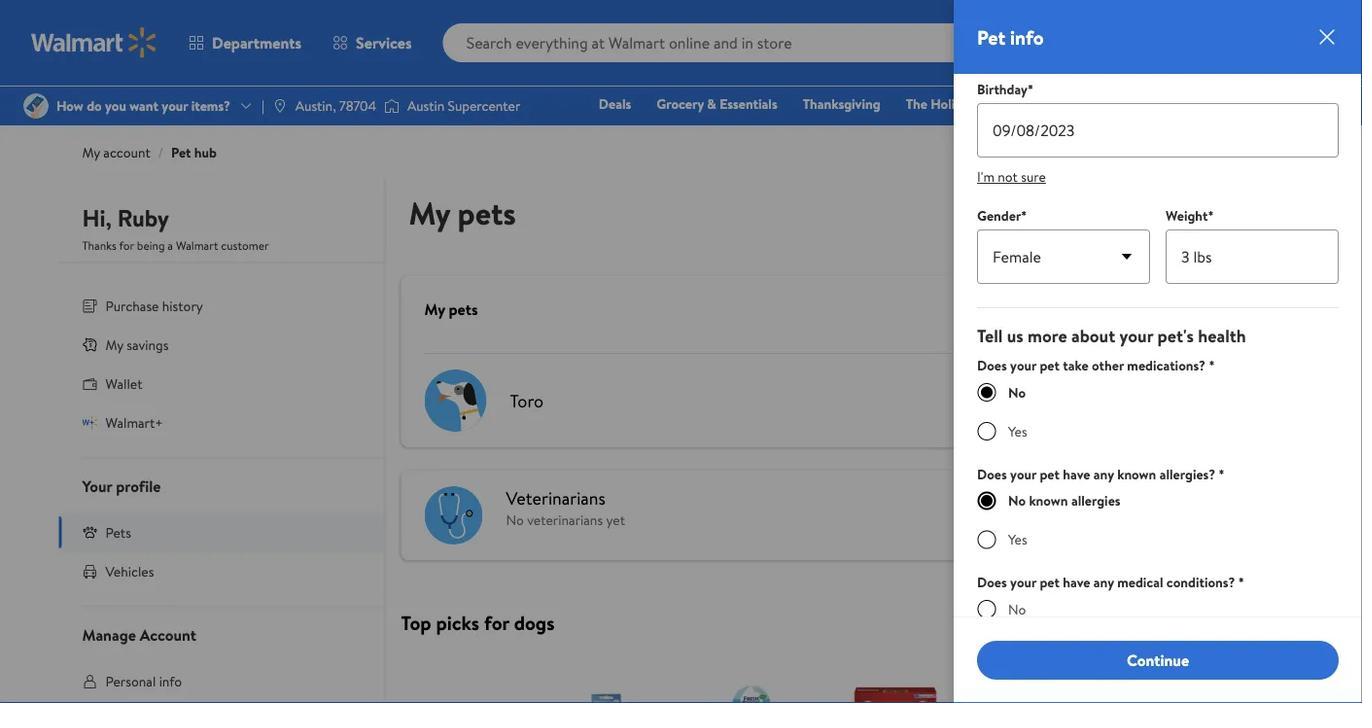 Task type: describe. For each thing, give the bounding box(es) containing it.
conditions?
[[1167, 573, 1236, 592]]

top
[[401, 609, 431, 637]]

your for does your pet take other medications? *
[[1011, 357, 1037, 375]]

1 shop from the left
[[979, 94, 1009, 113]]

does for does your pet take other medications? *
[[978, 357, 1007, 375]]

has allergies element
[[978, 531, 1339, 550]]

add
[[1241, 304, 1265, 323]]

have for known
[[1063, 465, 1091, 484]]

birthday*
[[978, 80, 1034, 99]]

* for conditions?
[[1239, 573, 1245, 592]]

* for allergies?
[[1219, 465, 1225, 484]]

veterinarians no veterinarians yet
[[506, 486, 625, 530]]

walmart
[[176, 237, 218, 254]]

my account link
[[82, 143, 151, 162]]

veterinarians
[[527, 511, 603, 530]]

yet
[[606, 511, 625, 530]]

personal info
[[106, 672, 182, 691]]

purchase
[[106, 296, 159, 315]]

does for does your pet have any known allergies? *
[[978, 465, 1007, 484]]

any for medical
[[1094, 573, 1114, 592]]

your left pet's
[[1120, 324, 1154, 349]]

option group for known
[[978, 492, 1339, 550]]

other
[[1092, 357, 1124, 375]]

1 vertical spatial for
[[484, 609, 510, 637]]

no known allergies
[[1009, 492, 1121, 511]]

profile
[[116, 475, 161, 497]]

your for does your pet have any medical conditions? *
[[1011, 573, 1037, 592]]

icon image for pets
[[82, 525, 98, 540]]

wallet link
[[59, 364, 385, 403]]

the holiday shop
[[906, 94, 1009, 113]]

deals link
[[590, 93, 640, 114]]

i'm not sure button
[[978, 168, 1046, 205]]

i'm not sure
[[978, 168, 1046, 187]]

weight*
[[1166, 207, 1214, 226]]

more
[[1028, 324, 1068, 349]]

0 vertical spatial pets
[[458, 191, 516, 234]]

yes radio for no known allergies
[[978, 531, 997, 550]]

info for pet info
[[1011, 23, 1044, 51]]

top picks for dogs
[[401, 609, 555, 637]]

vibrant life eye wipes for cats & dogs, 30 count image
[[1125, 686, 1242, 703]]

electronics link
[[1117, 93, 1200, 114]]

thanksgiving
[[803, 94, 881, 113]]

thanks
[[82, 237, 117, 254]]

dogs
[[514, 609, 555, 637]]

continue button
[[978, 641, 1339, 680]]

yes radio for no
[[978, 422, 997, 442]]

grocery & essentials link
[[648, 93, 787, 114]]

deals
[[599, 94, 631, 113]]

take
[[1063, 357, 1089, 375]]

your
[[82, 475, 112, 497]]

account
[[103, 143, 151, 162]]

no inside veterinarians no veterinarians yet
[[506, 511, 524, 530]]

has medications element
[[978, 422, 1339, 442]]

for inside hi, ruby thanks for being a walmart customer
[[119, 237, 134, 254]]

about
[[1072, 324, 1116, 349]]

vet photo image
[[425, 486, 483, 545]]

medications?
[[1128, 357, 1206, 375]]

a
[[168, 237, 173, 254]]

does your pet have any medical conditions? *
[[978, 573, 1245, 592]]

not
[[998, 168, 1018, 187]]

Search search field
[[443, 23, 1034, 62]]

6
[[1319, 22, 1325, 39]]

&
[[707, 94, 717, 113]]

electronics
[[1125, 94, 1191, 113]]

hi, ruby link
[[82, 202, 169, 242]]

your for does your pet have any known allergies? *
[[1011, 465, 1037, 484]]

toy shop
[[1217, 94, 1270, 113]]

my savings
[[106, 335, 169, 354]]

Walmart Site-Wide search field
[[443, 23, 1034, 62]]

no radio for 'no medical conditions' element
[[978, 600, 997, 620]]

customer
[[221, 237, 269, 254]]

1 vertical spatial my pets
[[425, 299, 478, 320]]

pet info
[[978, 23, 1044, 51]]

personal
[[106, 672, 156, 691]]

picks
[[436, 609, 480, 637]]

home fashion
[[1036, 94, 1331, 141]]

purchase history link
[[59, 286, 385, 325]]

walmart+ link
[[59, 403, 385, 442]]

the holiday shop link
[[897, 93, 1018, 114]]

health
[[1199, 324, 1247, 349]]

1 vertical spatial pets
[[449, 299, 478, 320]]

us
[[1007, 324, 1024, 349]]

manage
[[82, 624, 136, 645]]

wallet
[[106, 374, 142, 393]]

fashion
[[1036, 122, 1081, 141]]

tell
[[978, 324, 1003, 349]]

fashion link
[[1027, 121, 1090, 142]]

allergies
[[1072, 492, 1121, 511]]

2 product group from the left
[[981, 647, 1098, 703]]

0 vertical spatial known
[[1118, 465, 1157, 484]]

3 product group from the left
[[1125, 647, 1242, 703]]

vibrant life 120ct fashion bags image
[[549, 686, 666, 703]]

naturel promise fresh dental tooth brushing kit for dogs, 2 oz gel and toothbrush image
[[693, 686, 810, 703]]

ruby
[[117, 202, 169, 234]]



Task type: vqa. For each thing, say whether or not it's contained in the screenshot.
Deals
yes



Task type: locate. For each thing, give the bounding box(es) containing it.
0 vertical spatial pet
[[1040, 357, 1060, 375]]

icon image for my savings
[[82, 337, 98, 352]]

home
[[1295, 94, 1331, 113]]

toro
[[510, 389, 544, 413]]

any up 'allergies'
[[1094, 465, 1114, 484]]

option group down the medications?
[[978, 383, 1339, 442]]

pet right / at left top
[[171, 143, 191, 162]]

1 vertical spatial any
[[1094, 573, 1114, 592]]

1 vertical spatial have
[[1063, 573, 1091, 592]]

milk-bone original dog biscuits, small crunchy dog treats, 24 oz. image
[[837, 686, 954, 703]]

1 yes from the top
[[1009, 422, 1028, 441]]

gift
[[1034, 94, 1058, 113]]

1 vertical spatial *
[[1219, 465, 1225, 484]]

/
[[158, 143, 163, 162]]

vibrant life small cuddler durry dog bed, rust image
[[405, 686, 522, 703]]

vehicles
[[106, 562, 154, 581]]

no radio for no medications element
[[978, 383, 997, 403]]

purchase history
[[106, 296, 203, 315]]

no medications element
[[978, 383, 1339, 403]]

1 horizontal spatial known
[[1118, 465, 1157, 484]]

1 vertical spatial pet
[[1040, 465, 1060, 484]]

info
[[1011, 23, 1044, 51], [159, 672, 182, 691]]

gift finder link
[[1026, 93, 1109, 114]]

option group
[[978, 383, 1339, 442], [978, 492, 1339, 550]]

grocery & essentials
[[657, 94, 778, 113]]

2 horizontal spatial *
[[1239, 573, 1245, 592]]

1 vertical spatial known
[[1029, 492, 1069, 511]]

for left "dogs"
[[484, 609, 510, 637]]

icon image inside "pets" link
[[82, 525, 98, 540]]

1 does from the top
[[978, 357, 1007, 375]]

shop right toy at the top right
[[1240, 94, 1270, 113]]

i'm
[[978, 168, 995, 187]]

shop
[[979, 94, 1009, 113], [1240, 94, 1270, 113]]

vehicles link
[[59, 552, 385, 591]]

pet up no known allergies
[[1040, 465, 1060, 484]]

icon image inside walmart+ link
[[82, 415, 98, 430]]

2 horizontal spatial product group
[[1125, 647, 1242, 703]]

0 vertical spatial my pets
[[409, 191, 516, 234]]

1 any from the top
[[1094, 465, 1114, 484]]

toy shop link
[[1208, 93, 1278, 114]]

dismiss image
[[1316, 25, 1339, 49]]

3 icon image from the top
[[82, 525, 98, 540]]

icon image
[[82, 337, 98, 352], [82, 415, 98, 430], [82, 525, 98, 540]]

info for personal info
[[159, 672, 182, 691]]

0 vertical spatial *
[[1209, 357, 1215, 375]]

no allergies element
[[978, 492, 1339, 511]]

hi,
[[82, 202, 112, 234]]

walmart+
[[106, 413, 163, 432]]

0 vertical spatial does
[[978, 357, 1007, 375]]

Yes radio
[[978, 422, 997, 442], [978, 531, 997, 550]]

no down 'us'
[[1009, 383, 1026, 402]]

the
[[906, 94, 928, 113]]

gender*
[[978, 207, 1028, 226]]

yes for no
[[1009, 422, 1028, 441]]

pet for no known allergies
[[1040, 465, 1060, 484]]

0 horizontal spatial known
[[1029, 492, 1069, 511]]

0 horizontal spatial shop
[[979, 94, 1009, 113]]

product group
[[837, 647, 954, 703], [981, 647, 1098, 703], [1125, 647, 1242, 703]]

2 shop from the left
[[1240, 94, 1270, 113]]

0 horizontal spatial product group
[[837, 647, 954, 703]]

yes inside has medications element
[[1009, 422, 1028, 441]]

does your pet take other medications? *
[[978, 357, 1215, 375]]

have up no known allergies
[[1063, 465, 1091, 484]]

1 horizontal spatial pet
[[978, 23, 1006, 51]]

holiday
[[931, 94, 976, 113]]

0 vertical spatial yes radio
[[978, 422, 997, 442]]

icon image left "walmart+"
[[82, 415, 98, 430]]

1 horizontal spatial *
[[1219, 465, 1225, 484]]

pet info dialog
[[954, 0, 1363, 703]]

have for medical
[[1063, 573, 1091, 592]]

does
[[978, 357, 1007, 375], [978, 465, 1007, 484], [978, 573, 1007, 592]]

known up no allergies element
[[1118, 465, 1157, 484]]

0 vertical spatial info
[[1011, 23, 1044, 51]]

info inside pet info dialog
[[1011, 23, 1044, 51]]

2 option group from the top
[[978, 492, 1339, 550]]

thanksgiving link
[[794, 93, 890, 114]]

1 icon image from the top
[[82, 337, 98, 352]]

pet inside dialog
[[978, 23, 1006, 51]]

known inside no allergies element
[[1029, 492, 1069, 511]]

yes up no known allergies
[[1009, 422, 1028, 441]]

2 yes from the top
[[1009, 531, 1028, 550]]

option group down allergies?
[[978, 492, 1339, 550]]

No known allergies radio
[[978, 492, 997, 511]]

yes down no known allergies
[[1009, 531, 1028, 550]]

2 does from the top
[[978, 465, 1007, 484]]

any
[[1094, 465, 1114, 484], [1094, 573, 1114, 592]]

your down 'us'
[[1011, 357, 1037, 375]]

Weight* text field
[[1166, 230, 1339, 285]]

3 pet from the top
[[1040, 573, 1060, 592]]

0 horizontal spatial *
[[1209, 357, 1215, 375]]

2 yes radio from the top
[[978, 531, 997, 550]]

gift finder
[[1034, 94, 1100, 113]]

shop right the holiday
[[979, 94, 1009, 113]]

2 vertical spatial *
[[1239, 573, 1245, 592]]

no left veterinarians
[[506, 511, 524, 530]]

any for known
[[1094, 465, 1114, 484]]

finder
[[1062, 94, 1100, 113]]

Birthday* text field
[[978, 104, 1339, 158]]

* right the "conditions?"
[[1239, 573, 1245, 592]]

does down no known allergies option
[[978, 573, 1007, 592]]

option group for medications?
[[978, 383, 1339, 442]]

2 pet from the top
[[1040, 465, 1060, 484]]

icon image left pets on the left of the page
[[82, 525, 98, 540]]

pet hub link
[[171, 143, 217, 162]]

your profile
[[82, 475, 161, 497]]

2 vertical spatial pet
[[1040, 573, 1060, 592]]

1 yes radio from the top
[[978, 422, 997, 442]]

account
[[140, 624, 196, 645]]

history
[[162, 296, 203, 315]]

walmart image
[[31, 27, 158, 58]]

pets
[[458, 191, 516, 234], [449, 299, 478, 320]]

hi, ruby thanks for being a walmart customer
[[82, 202, 269, 254]]

pet for no
[[1040, 357, 1060, 375]]

2 any from the top
[[1094, 573, 1114, 592]]

0 vertical spatial icon image
[[82, 337, 98, 352]]

being
[[137, 237, 165, 254]]

does for does your pet have any medical conditions? *
[[978, 573, 1007, 592]]

any left medical
[[1094, 573, 1114, 592]]

medical
[[1118, 573, 1164, 592]]

sure
[[1022, 168, 1046, 187]]

my savings link
[[59, 325, 385, 364]]

add button
[[1241, 299, 1265, 330]]

1 horizontal spatial for
[[484, 609, 510, 637]]

0 horizontal spatial pet
[[171, 143, 191, 162]]

does down tell
[[978, 357, 1007, 375]]

icon image for walmart+
[[82, 415, 98, 430]]

info up birthday*
[[1011, 23, 1044, 51]]

your up no known allergies
[[1011, 465, 1037, 484]]

1 vertical spatial yes
[[1009, 531, 1028, 550]]

no medical conditions element
[[978, 600, 1339, 620]]

home link
[[1286, 93, 1339, 114]]

your down no known allergies
[[1011, 573, 1037, 592]]

1 vertical spatial no radio
[[978, 600, 997, 620]]

toy
[[1217, 94, 1236, 113]]

option group containing no known allergies
[[978, 492, 1339, 550]]

1 vertical spatial option group
[[978, 492, 1339, 550]]

pet left take
[[1040, 357, 1060, 375]]

pets link
[[59, 513, 385, 552]]

3 does from the top
[[978, 573, 1007, 592]]

does your pet have any known allergies? *
[[978, 465, 1225, 484]]

1 horizontal spatial shop
[[1240, 94, 1270, 113]]

* down health
[[1209, 357, 1215, 375]]

0 vertical spatial option group
[[978, 383, 1339, 442]]

0 horizontal spatial for
[[119, 237, 134, 254]]

icon image inside my savings link
[[82, 337, 98, 352]]

*
[[1209, 357, 1215, 375], [1219, 465, 1225, 484], [1239, 573, 1245, 592]]

no right no known allergies option
[[1009, 492, 1026, 511]]

1 no radio from the top
[[978, 383, 997, 403]]

pets
[[106, 523, 131, 542]]

pet
[[978, 23, 1006, 51], [171, 143, 191, 162]]

1 vertical spatial pet
[[171, 143, 191, 162]]

pet down no known allergies
[[1040, 573, 1060, 592]]

0 vertical spatial have
[[1063, 465, 1091, 484]]

option group containing no
[[978, 383, 1339, 442]]

does up no known allergies option
[[978, 465, 1007, 484]]

2 no radio from the top
[[978, 600, 997, 620]]

yes radio up no known allergies option
[[978, 422, 997, 442]]

yes radio down no known allergies option
[[978, 531, 997, 550]]

1 have from the top
[[1063, 465, 1091, 484]]

* right allergies?
[[1219, 465, 1225, 484]]

1 option group from the top
[[978, 383, 1339, 442]]

2 vertical spatial does
[[978, 573, 1007, 592]]

known left 'allergies'
[[1029, 492, 1069, 511]]

2 vertical spatial icon image
[[82, 525, 98, 540]]

1 vertical spatial does
[[978, 465, 1007, 484]]

1 horizontal spatial info
[[1011, 23, 1044, 51]]

for
[[119, 237, 134, 254], [484, 609, 510, 637]]

continue
[[1127, 650, 1190, 671]]

for left being
[[119, 237, 134, 254]]

info inside personal info link
[[159, 672, 182, 691]]

$19.14
[[1302, 49, 1326, 62]]

0 vertical spatial no radio
[[978, 383, 997, 403]]

vibrant life training pads, xl, 26 in x 30 in, 30 count image
[[981, 686, 1098, 703]]

0 vertical spatial yes
[[1009, 422, 1028, 441]]

my account / pet hub
[[82, 143, 217, 162]]

1 vertical spatial info
[[159, 672, 182, 691]]

1 vertical spatial yes radio
[[978, 531, 997, 550]]

my
[[82, 143, 100, 162], [409, 191, 450, 234], [425, 299, 445, 320], [106, 335, 123, 354]]

1 horizontal spatial product group
[[981, 647, 1098, 703]]

0 vertical spatial pet
[[978, 23, 1006, 51]]

no up vibrant life training pads, xl, 26 in x 30 in, 30 count image
[[1009, 600, 1026, 619]]

yes
[[1009, 422, 1028, 441], [1009, 531, 1028, 550]]

1 vertical spatial icon image
[[82, 415, 98, 430]]

1 pet from the top
[[1040, 357, 1060, 375]]

allergies?
[[1160, 465, 1216, 484]]

no
[[1009, 383, 1026, 402], [1009, 492, 1026, 511], [506, 511, 524, 530], [1009, 600, 1026, 619]]

hub
[[194, 143, 217, 162]]

savings
[[127, 335, 169, 354]]

my pets
[[409, 191, 516, 234], [425, 299, 478, 320]]

tell us more about your pet's health
[[978, 324, 1247, 349]]

2 have from the top
[[1063, 573, 1091, 592]]

yes inside the has allergies 'element'
[[1009, 531, 1028, 550]]

0 horizontal spatial info
[[159, 672, 182, 691]]

info right personal
[[159, 672, 182, 691]]

personal info link
[[59, 662, 385, 701]]

manage account
[[82, 624, 196, 645]]

have
[[1063, 465, 1091, 484], [1063, 573, 1091, 592]]

0 vertical spatial any
[[1094, 465, 1114, 484]]

1 product group from the left
[[837, 647, 954, 703]]

pet up birthday*
[[978, 23, 1006, 51]]

2 icon image from the top
[[82, 415, 98, 430]]

essentials
[[720, 94, 778, 113]]

your
[[1120, 324, 1154, 349], [1011, 357, 1037, 375], [1011, 465, 1037, 484], [1011, 573, 1037, 592]]

icon image left my savings
[[82, 337, 98, 352]]

veterinarians
[[506, 486, 606, 511]]

have left medical
[[1063, 573, 1091, 592]]

grocery
[[657, 94, 704, 113]]

known
[[1118, 465, 1157, 484], [1029, 492, 1069, 511]]

No radio
[[978, 383, 997, 403], [978, 600, 997, 620]]

0 vertical spatial for
[[119, 237, 134, 254]]

pet's
[[1158, 324, 1194, 349]]

yes for no known allergies
[[1009, 531, 1028, 550]]



